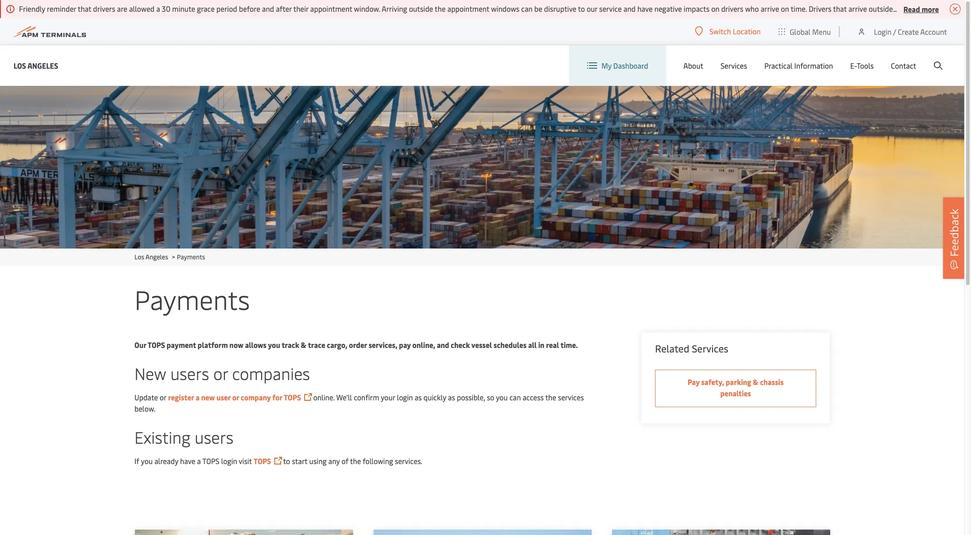 Task type: describe. For each thing, give the bounding box(es) containing it.
>
[[172, 253, 175, 262]]

login
[[874, 26, 892, 36]]

tops link
[[254, 457, 271, 467]]

friendly reminder that drivers are allowed a 30 minute grace period before and after their appointment window. arriving outside the appointment windows can be disruptive to our service and have negative impacts on drivers who arrive on time. drivers that arrive outside their appointment windo
[[19, 4, 971, 14]]

2 horizontal spatial and
[[623, 4, 636, 14]]

1 vertical spatial services
[[692, 342, 728, 356]]

period
[[216, 4, 237, 14]]

los angeles
[[14, 60, 58, 70]]

grace
[[197, 4, 215, 14]]

windo
[[955, 4, 971, 14]]

visit
[[239, 457, 252, 467]]

angeles for los angeles > payments
[[146, 253, 168, 262]]

1 horizontal spatial or
[[213, 363, 228, 385]]

practical information button
[[764, 45, 833, 86]]

location
[[733, 26, 761, 36]]

2 their from the left
[[894, 4, 910, 14]]

more
[[922, 4, 939, 14]]

new
[[201, 393, 215, 403]]

login / create account
[[874, 26, 947, 36]]

pay safety, parking & chassis penalties
[[688, 378, 784, 399]]

2 drivers from the left
[[721, 4, 743, 14]]

0 vertical spatial a
[[156, 4, 160, 14]]

your
[[381, 393, 395, 403]]

services
[[558, 393, 584, 403]]

start
[[292, 457, 307, 467]]

1 appointment from the left
[[310, 4, 352, 14]]

e-tools button
[[850, 45, 874, 86]]

new
[[134, 363, 166, 385]]

negative
[[654, 4, 682, 14]]

global menu
[[790, 26, 831, 36]]

pay
[[688, 378, 700, 388]]

1 outside from the left
[[409, 4, 433, 14]]

1 on from the left
[[711, 4, 719, 14]]

before
[[239, 4, 260, 14]]

tops right for
[[284, 393, 301, 403]]

3 appointment from the left
[[911, 4, 953, 14]]

1 vertical spatial login
[[221, 457, 237, 467]]

window.
[[354, 4, 380, 14]]

our tops payment platform now allows you track & trace cargo, order services, pay online, and check vessel schedules all in real time.
[[134, 340, 579, 350]]

/
[[893, 26, 896, 36]]

be
[[534, 4, 542, 14]]

1 as from the left
[[415, 393, 422, 403]]

1 horizontal spatial have
[[637, 4, 653, 14]]

users for existing
[[195, 426, 233, 449]]

dashboard
[[613, 61, 648, 71]]

confirm
[[354, 393, 379, 403]]

can inside online. we'll confirm your login as quickly as possible, so you can access the services below.
[[509, 393, 521, 403]]

after
[[276, 4, 292, 14]]

& inside pay safety, parking & chassis penalties
[[753, 378, 758, 388]]

any
[[328, 457, 340, 467]]

close alert image
[[950, 4, 961, 14]]

minute
[[172, 4, 195, 14]]

about button
[[683, 45, 703, 86]]

angeles for los angeles
[[27, 60, 58, 70]]

0 vertical spatial services
[[721, 61, 747, 71]]

penalties
[[720, 389, 751, 399]]

trace
[[308, 340, 325, 350]]

switch location
[[709, 26, 761, 36]]

1 that from the left
[[78, 4, 91, 14]]

pay safety, parking & chassis penalties link
[[655, 370, 816, 408]]

so
[[487, 393, 494, 403]]

all
[[528, 340, 537, 350]]

2 appointment from the left
[[447, 4, 489, 14]]

my dashboard button
[[587, 45, 648, 86]]

chassis
[[760, 378, 784, 388]]

now
[[229, 340, 243, 350]]

0 vertical spatial to
[[578, 4, 585, 14]]

who
[[745, 4, 759, 14]]

users for new
[[170, 363, 209, 385]]

our
[[134, 340, 146, 350]]

pay import charges image
[[373, 531, 591, 536]]

e-
[[850, 61, 857, 71]]

new users or companies
[[134, 363, 310, 385]]

service
[[599, 4, 622, 14]]

check
[[451, 340, 470, 350]]

0 horizontal spatial los angeles link
[[14, 60, 58, 71]]

impacts
[[684, 4, 709, 14]]

following
[[363, 457, 393, 467]]

using
[[309, 457, 327, 467]]

real
[[546, 340, 559, 350]]

existing
[[134, 426, 191, 449]]

1 horizontal spatial los angeles link
[[134, 253, 168, 262]]

account
[[920, 26, 947, 36]]

disruptive
[[544, 4, 576, 14]]

if you already have a tops login visit
[[134, 457, 254, 467]]

1 horizontal spatial you
[[268, 340, 280, 350]]

2 horizontal spatial or
[[232, 393, 239, 403]]

safety,
[[701, 378, 724, 388]]

platform
[[198, 340, 228, 350]]

about
[[683, 61, 703, 71]]

to start using any of the following services.
[[283, 457, 422, 467]]

for
[[272, 393, 282, 403]]

arriving
[[382, 4, 407, 14]]

vessel
[[471, 340, 492, 350]]

online.
[[313, 393, 335, 403]]

user
[[216, 393, 231, 403]]

update or
[[134, 393, 168, 403]]

related
[[655, 342, 689, 356]]

update
[[134, 393, 158, 403]]

track
[[282, 340, 299, 350]]

payment
[[167, 340, 196, 350]]

possible,
[[457, 393, 485, 403]]

read more
[[903, 4, 939, 14]]

global
[[790, 26, 811, 36]]

information
[[794, 61, 833, 71]]

friendly
[[19, 4, 45, 14]]



Task type: vqa. For each thing, say whether or not it's contained in the screenshot.
strategy
no



Task type: locate. For each thing, give the bounding box(es) containing it.
los
[[14, 60, 26, 70], [134, 253, 144, 262]]

contact button
[[891, 45, 916, 86]]

users up if you already have a tops login visit
[[195, 426, 233, 449]]

you right so
[[496, 393, 508, 403]]

1 horizontal spatial los
[[134, 253, 144, 262]]

companies
[[232, 363, 310, 385]]

2 vertical spatial you
[[141, 457, 153, 467]]

1 horizontal spatial their
[[894, 4, 910, 14]]

1 horizontal spatial angeles
[[146, 253, 168, 262]]

1 horizontal spatial can
[[521, 4, 533, 14]]

related services
[[655, 342, 728, 356]]

2 horizontal spatial appointment
[[911, 4, 953, 14]]

0 horizontal spatial have
[[180, 457, 195, 467]]

0 horizontal spatial login
[[221, 457, 237, 467]]

1 drivers from the left
[[93, 4, 115, 14]]

drivers left who at top
[[721, 4, 743, 14]]

2 arrive from the left
[[848, 4, 867, 14]]

can left be
[[521, 4, 533, 14]]

if
[[134, 457, 139, 467]]

feedback button
[[943, 198, 966, 279]]

2 outside from the left
[[869, 4, 893, 14]]

arrive
[[761, 4, 779, 14], [848, 4, 867, 14]]

1 horizontal spatial as
[[448, 393, 455, 403]]

0 horizontal spatial their
[[293, 4, 308, 14]]

2 horizontal spatial you
[[496, 393, 508, 403]]

break bulk at port elizabeth usa image
[[612, 531, 830, 536]]

drivers
[[809, 4, 831, 14]]

tops right our
[[148, 340, 165, 350]]

or
[[213, 363, 228, 385], [160, 393, 166, 403], [232, 393, 239, 403]]

have left negative
[[637, 4, 653, 14]]

you
[[268, 340, 280, 350], [496, 393, 508, 403], [141, 457, 153, 467]]

2 that from the left
[[833, 4, 847, 14]]

access
[[523, 393, 544, 403]]

have right the already
[[180, 457, 195, 467]]

or up user
[[213, 363, 228, 385]]

can
[[521, 4, 533, 14], [509, 393, 521, 403]]

0 vertical spatial los angeles link
[[14, 60, 58, 71]]

practical information
[[764, 61, 833, 71]]

global menu button
[[770, 18, 840, 45]]

appointment
[[310, 4, 352, 14], [447, 4, 489, 14], [911, 4, 953, 14]]

and left after
[[262, 4, 274, 14]]

1 horizontal spatial time.
[[791, 4, 807, 14]]

tops left 'visit'
[[202, 457, 219, 467]]

login right your
[[397, 393, 413, 403]]

0 horizontal spatial los
[[14, 60, 26, 70]]

login inside online. we'll confirm your login as quickly as possible, so you can access the services below.
[[397, 393, 413, 403]]

read
[[903, 4, 920, 14]]

1 vertical spatial los angeles link
[[134, 253, 168, 262]]

outside
[[409, 4, 433, 14], [869, 4, 893, 14]]

0 horizontal spatial or
[[160, 393, 166, 403]]

1 horizontal spatial and
[[437, 340, 449, 350]]

tops right 'visit'
[[254, 457, 271, 467]]

create
[[898, 26, 919, 36]]

online,
[[412, 340, 435, 350]]

1 vertical spatial &
[[753, 378, 758, 388]]

that right drivers
[[833, 4, 847, 14]]

online. we'll confirm your login as quickly as possible, so you can access the services below.
[[134, 393, 584, 414]]

0 horizontal spatial you
[[141, 457, 153, 467]]

2 vertical spatial the
[[350, 457, 361, 467]]

2 vertical spatial a
[[197, 457, 201, 467]]

los for los angeles > payments
[[134, 253, 144, 262]]

1 vertical spatial payments
[[134, 282, 250, 317]]

the inside online. we'll confirm your login as quickly as possible, so you can access the services below.
[[545, 393, 556, 403]]

1 horizontal spatial the
[[435, 4, 446, 14]]

1 vertical spatial time.
[[561, 340, 578, 350]]

angeles
[[27, 60, 58, 70], [146, 253, 168, 262]]

services.
[[395, 457, 422, 467]]

windows
[[491, 4, 519, 14]]

1 vertical spatial angeles
[[146, 253, 168, 262]]

0 vertical spatial can
[[521, 4, 533, 14]]

30
[[162, 4, 170, 14]]

la-online services image
[[0, 86, 964, 249]]

parking
[[726, 378, 751, 388]]

quickly
[[424, 393, 446, 403]]

1 vertical spatial a
[[196, 393, 200, 403]]

allowed
[[129, 4, 154, 14]]

to left start
[[283, 457, 290, 467]]

1 vertical spatial to
[[283, 457, 290, 467]]

and
[[262, 4, 274, 14], [623, 4, 636, 14], [437, 340, 449, 350]]

& left chassis
[[753, 378, 758, 388]]

register a new user or company for tops
[[168, 393, 301, 403]]

los for los angeles
[[14, 60, 26, 70]]

1 vertical spatial the
[[545, 393, 556, 403]]

you right if
[[141, 457, 153, 467]]

existing users
[[134, 426, 233, 449]]

1 horizontal spatial appointment
[[447, 4, 489, 14]]

e-tools
[[850, 61, 874, 71]]

as
[[415, 393, 422, 403], [448, 393, 455, 403]]

to left "our" on the right top of page
[[578, 4, 585, 14]]

drivers left are
[[93, 4, 115, 14]]

0 vertical spatial the
[[435, 4, 446, 14]]

a left the new
[[196, 393, 200, 403]]

feedback
[[947, 209, 962, 257]]

0 horizontal spatial angeles
[[27, 60, 58, 70]]

and left check
[[437, 340, 449, 350]]

as left quickly
[[415, 393, 422, 403]]

of
[[342, 457, 348, 467]]

below.
[[134, 404, 156, 414]]

pay
[[399, 340, 411, 350]]

order services image
[[134, 531, 353, 536]]

their
[[293, 4, 308, 14], [894, 4, 910, 14]]

1 horizontal spatial login
[[397, 393, 413, 403]]

their right after
[[293, 4, 308, 14]]

1 vertical spatial users
[[195, 426, 233, 449]]

1 vertical spatial have
[[180, 457, 195, 467]]

2 on from the left
[[781, 4, 789, 14]]

allows
[[245, 340, 267, 350]]

0 horizontal spatial as
[[415, 393, 422, 403]]

switch
[[709, 26, 731, 36]]

0 vertical spatial have
[[637, 4, 653, 14]]

0 horizontal spatial the
[[350, 457, 361, 467]]

on up the global menu button
[[781, 4, 789, 14]]

0 horizontal spatial to
[[283, 457, 290, 467]]

1 horizontal spatial on
[[781, 4, 789, 14]]

0 horizontal spatial on
[[711, 4, 719, 14]]

& left trace
[[301, 340, 306, 350]]

outside right arriving
[[409, 4, 433, 14]]

0 horizontal spatial and
[[262, 4, 274, 14]]

0 horizontal spatial &
[[301, 340, 306, 350]]

login left 'visit'
[[221, 457, 237, 467]]

1 horizontal spatial drivers
[[721, 4, 743, 14]]

0 vertical spatial angeles
[[27, 60, 58, 70]]

1 horizontal spatial &
[[753, 378, 758, 388]]

you left track at the left of the page
[[268, 340, 280, 350]]

0 vertical spatial time.
[[791, 4, 807, 14]]

1 horizontal spatial arrive
[[848, 4, 867, 14]]

reminder
[[47, 4, 76, 14]]

can left access
[[509, 393, 521, 403]]

our
[[587, 4, 597, 14]]

0 horizontal spatial time.
[[561, 340, 578, 350]]

services up safety,
[[692, 342, 728, 356]]

time. left drivers
[[791, 4, 807, 14]]

1 arrive from the left
[[761, 4, 779, 14]]

0 horizontal spatial can
[[509, 393, 521, 403]]

0 horizontal spatial appointment
[[310, 4, 352, 14]]

on right impacts
[[711, 4, 719, 14]]

that right the reminder
[[78, 4, 91, 14]]

1 horizontal spatial to
[[578, 4, 585, 14]]

switch location button
[[695, 26, 761, 36]]

in
[[538, 340, 544, 350]]

1 vertical spatial you
[[496, 393, 508, 403]]

login / create account link
[[857, 18, 947, 45]]

company
[[241, 393, 271, 403]]

or right the update
[[160, 393, 166, 403]]

0 horizontal spatial arrive
[[761, 4, 779, 14]]

or right user
[[232, 393, 239, 403]]

tops
[[148, 340, 165, 350], [284, 393, 301, 403], [202, 457, 219, 467], [254, 457, 271, 467]]

outside up the login
[[869, 4, 893, 14]]

0 vertical spatial payments
[[177, 253, 205, 262]]

1 vertical spatial can
[[509, 393, 521, 403]]

0 horizontal spatial that
[[78, 4, 91, 14]]

0 vertical spatial &
[[301, 340, 306, 350]]

0 vertical spatial you
[[268, 340, 280, 350]]

0 vertical spatial los
[[14, 60, 26, 70]]

1 horizontal spatial outside
[[869, 4, 893, 14]]

services down switch location
[[721, 61, 747, 71]]

1 horizontal spatial that
[[833, 4, 847, 14]]

login
[[397, 393, 413, 403], [221, 457, 237, 467]]

users up register
[[170, 363, 209, 385]]

a down "existing users" at bottom
[[197, 457, 201, 467]]

read more button
[[903, 3, 939, 14]]

you inside online. we'll confirm your login as quickly as possible, so you can access the services below.
[[496, 393, 508, 403]]

a
[[156, 4, 160, 14], [196, 393, 200, 403], [197, 457, 201, 467]]

as right quickly
[[448, 393, 455, 403]]

time. right real
[[561, 340, 578, 350]]

are
[[117, 4, 127, 14]]

practical
[[764, 61, 793, 71]]

0 vertical spatial login
[[397, 393, 413, 403]]

schedules
[[494, 340, 527, 350]]

drivers
[[93, 4, 115, 14], [721, 4, 743, 14]]

1 vertical spatial los
[[134, 253, 144, 262]]

their up login / create account link
[[894, 4, 910, 14]]

2 as from the left
[[448, 393, 455, 403]]

0 horizontal spatial drivers
[[93, 4, 115, 14]]

1 their from the left
[[293, 4, 308, 14]]

0 vertical spatial users
[[170, 363, 209, 385]]

2 horizontal spatial the
[[545, 393, 556, 403]]

tools
[[857, 61, 874, 71]]

and right service in the top right of the page
[[623, 4, 636, 14]]

my dashboard
[[602, 61, 648, 71]]

services button
[[721, 45, 747, 86]]

a left 30
[[156, 4, 160, 14]]

contact
[[891, 61, 916, 71]]

arrive right drivers
[[848, 4, 867, 14]]

already
[[154, 457, 178, 467]]

we'll
[[336, 393, 352, 403]]

0 horizontal spatial outside
[[409, 4, 433, 14]]

arrive right who at top
[[761, 4, 779, 14]]



